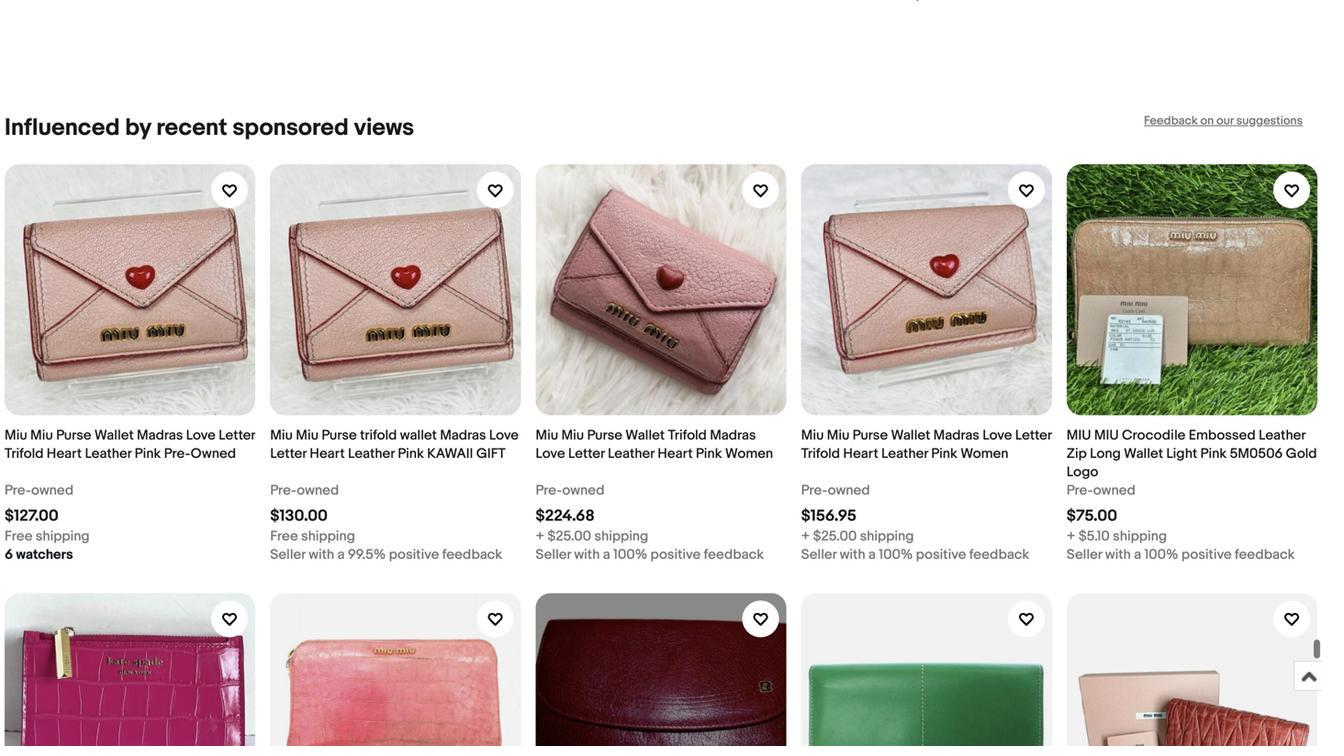 Task type: vqa. For each thing, say whether or not it's contained in the screenshot.
first "Heart"
yes



Task type: describe. For each thing, give the bounding box(es) containing it.
pre-owned text field for $224.68
[[536, 481, 605, 500]]

seller inside "pre-owned $130.00 free shipping seller with a 99.5% positive feedback"
[[270, 547, 306, 563]]

feedback on our suggestions
[[1144, 114, 1303, 128]]

a inside pre-owned $224.68 + $25.00 shipping seller with a 100% positive feedback
[[603, 547, 610, 563]]

women for $156.95
[[961, 446, 1009, 462]]

feedback on our suggestions link
[[1144, 114, 1303, 128]]

Free shipping text field
[[270, 527, 355, 546]]

seller inside pre-owned $156.95 + $25.00 shipping seller with a 100% positive feedback
[[801, 547, 837, 563]]

owned for $156.95
[[828, 482, 870, 499]]

99.5%
[[348, 547, 386, 563]]

views
[[354, 114, 414, 142]]

100% for $224.68
[[614, 547, 648, 563]]

100% inside miu miu crocodile embossed leather zip long wallet light pink 5m0506 gold logo pre-owned $75.00 + $5.10 shipping seller with a 100% positive feedback
[[1145, 547, 1179, 563]]

madras inside miu miu purse wallet madras love letter trifold heart leather pink women
[[934, 427, 980, 444]]

free for $127.00
[[5, 528, 33, 545]]

feedback inside miu miu crocodile embossed leather zip long wallet light pink 5m0506 gold logo pre-owned $75.00 + $5.10 shipping seller with a 100% positive feedback
[[1235, 547, 1295, 563]]

$156.95
[[801, 507, 857, 526]]

$156.95 text field
[[801, 507, 857, 526]]

kawaii
[[427, 446, 473, 462]]

purse for $156.95
[[853, 427, 888, 444]]

leather for $130.00
[[348, 446, 395, 462]]

shipping inside "pre-owned $130.00 free shipping seller with a 99.5% positive feedback"
[[301, 528, 355, 545]]

seller with a 100% positive feedback text field for $224.68
[[536, 546, 764, 564]]

3 miu from the left
[[536, 427, 558, 444]]

love inside miu miu purse wallet trifold madras love letter leather heart pink women
[[536, 446, 565, 462]]

letter inside miu miu purse trifold wallet madras love letter heart leather pink kawaii gift
[[270, 446, 307, 462]]

+ inside miu miu crocodile embossed leather zip long wallet light pink 5m0506 gold logo pre-owned $75.00 + $5.10 shipping seller with a 100% positive feedback
[[1067, 528, 1076, 545]]

miu miu purse wallet trifold madras love letter leather heart pink women
[[536, 427, 773, 462]]

$25.00 for $156.95
[[813, 528, 857, 545]]

pre- for $130.00
[[270, 482, 297, 499]]

pre-owned text field for $75.00
[[1067, 481, 1136, 500]]

heart for $127.00
[[47, 446, 82, 462]]

heart inside miu miu purse wallet trifold madras love letter leather heart pink women
[[658, 446, 693, 462]]

feedback inside "pre-owned $130.00 free shipping seller with a 99.5% positive feedback"
[[442, 547, 502, 563]]

purse for $130.00
[[322, 427, 357, 444]]

trifold for $156.95
[[801, 446, 840, 462]]

leather for $127.00
[[85, 446, 132, 462]]

pink for $127.00
[[135, 446, 161, 462]]

sponsored
[[233, 114, 349, 142]]

miu miu purse trifold wallet madras love letter heart leather pink kawaii gift
[[270, 427, 519, 462]]

long
[[1090, 446, 1121, 462]]

pink for $156.95
[[931, 446, 958, 462]]

owned for $130.00
[[297, 482, 339, 499]]

heart for $156.95
[[843, 446, 879, 462]]

madras inside the 'miu miu purse wallet madras love letter trifold heart leather pink pre-owned'
[[137, 427, 183, 444]]

with inside miu miu crocodile embossed leather zip long wallet light pink 5m0506 gold logo pre-owned $75.00 + $5.10 shipping seller with a 100% positive feedback
[[1106, 547, 1131, 563]]

love inside miu miu purse trifold wallet madras love letter heart leather pink kawaii gift
[[489, 427, 519, 444]]

a inside miu miu crocodile embossed leather zip long wallet light pink 5m0506 gold logo pre-owned $75.00 + $5.10 shipping seller with a 100% positive feedback
[[1134, 547, 1142, 563]]

feedback inside pre-owned $156.95 + $25.00 shipping seller with a 100% positive feedback
[[970, 547, 1030, 563]]

wallet for $127.00
[[94, 427, 134, 444]]

group containing $127.00
[[5, 164, 1318, 747]]

$130.00
[[270, 507, 328, 526]]

pre-owned $224.68 + $25.00 shipping seller with a 100% positive feedback
[[536, 482, 764, 563]]

crocodile
[[1122, 427, 1186, 444]]

1 miu from the left
[[1067, 427, 1091, 444]]

trifold
[[360, 427, 397, 444]]

Seller with a 99.5% positive feedback text field
[[270, 546, 502, 564]]

miu miu purse wallet madras love letter trifold heart leather pink women
[[801, 427, 1052, 462]]

7 miu from the left
[[801, 427, 824, 444]]

love inside miu miu purse wallet madras love letter trifold heart leather pink women
[[983, 427, 1012, 444]]

6 watchers text field
[[5, 546, 73, 564]]

wallet inside miu miu crocodile embossed leather zip long wallet light pink 5m0506 gold logo pre-owned $75.00 + $5.10 shipping seller with a 100% positive feedback
[[1124, 446, 1164, 462]]

leather for $156.95
[[882, 446, 928, 462]]

leather inside miu miu crocodile embossed leather zip long wallet light pink 5m0506 gold logo pre-owned $75.00 + $5.10 shipping seller with a 100% positive feedback
[[1259, 427, 1306, 444]]

pre-owned $130.00 free shipping seller with a 99.5% positive feedback
[[270, 482, 502, 563]]

miu miu purse wallet madras love letter trifold heart leather pink pre-owned
[[5, 427, 255, 462]]

$127.00
[[5, 507, 59, 526]]

$130.00 text field
[[270, 507, 328, 526]]

$224.68 text field
[[536, 507, 595, 526]]

5m0506
[[1230, 446, 1283, 462]]

feedback inside pre-owned $224.68 + $25.00 shipping seller with a 100% positive feedback
[[704, 547, 764, 563]]

zip
[[1067, 446, 1087, 462]]

pink inside miu miu crocodile embossed leather zip long wallet light pink 5m0506 gold logo pre-owned $75.00 + $5.10 shipping seller with a 100% positive feedback
[[1201, 446, 1227, 462]]

positive inside pre-owned $156.95 + $25.00 shipping seller with a 100% positive feedback
[[916, 547, 966, 563]]

2 miu from the left
[[30, 427, 53, 444]]

pink for $130.00
[[398, 446, 424, 462]]

influenced by recent sponsored views
[[5, 114, 414, 142]]

pre- inside the 'miu miu purse wallet madras love letter trifold heart leather pink pre-owned'
[[164, 446, 191, 462]]

positive inside pre-owned $224.68 + $25.00 shipping seller with a 100% positive feedback
[[651, 547, 701, 563]]

$75.00 text field
[[1067, 507, 1118, 526]]



Task type: locate. For each thing, give the bounding box(es) containing it.
4 feedback from the left
[[1235, 547, 1295, 563]]

2 horizontal spatial 100%
[[1145, 547, 1179, 563]]

seller inside pre-owned $224.68 + $25.00 shipping seller with a 100% positive feedback
[[536, 547, 571, 563]]

pre- inside "pre-owned $130.00 free shipping seller with a 99.5% positive feedback"
[[270, 482, 297, 499]]

miu
[[1067, 427, 1091, 444], [1095, 427, 1119, 444]]

seller inside miu miu crocodile embossed leather zip long wallet light pink 5m0506 gold logo pre-owned $75.00 + $5.10 shipping seller with a 100% positive feedback
[[1067, 547, 1102, 563]]

3 seller with a 100% positive feedback text field from the left
[[1067, 546, 1295, 564]]

pre- for $224.68
[[536, 482, 562, 499]]

a down + $25.00 shipping text field
[[869, 547, 876, 563]]

a inside pre-owned $156.95 + $25.00 shipping seller with a 100% positive feedback
[[869, 547, 876, 563]]

trifold inside miu miu purse wallet trifold madras love letter leather heart pink women
[[668, 427, 707, 444]]

2 with from the left
[[309, 547, 334, 563]]

6 miu from the left
[[296, 427, 319, 444]]

seller down $5.10
[[1067, 547, 1102, 563]]

4 pre-owned text field from the left
[[1067, 481, 1136, 500]]

shipping inside pre-owned $127.00 free shipping 6 watchers
[[36, 528, 90, 545]]

1 miu from the left
[[5, 427, 27, 444]]

pink up pre-owned $224.68 + $25.00 shipping seller with a 100% positive feedback
[[696, 446, 722, 462]]

1 horizontal spatial free
[[270, 528, 298, 545]]

owned up $75.00 text field
[[1094, 482, 1136, 499]]

trifold inside the 'miu miu purse wallet madras love letter trifold heart leather pink pre-owned'
[[5, 446, 44, 462]]

+ for $156.95
[[801, 528, 810, 545]]

wallet inside miu miu purse wallet madras love letter trifold heart leather pink women
[[891, 427, 931, 444]]

shipping inside pre-owned $224.68 + $25.00 shipping seller with a 100% positive feedback
[[595, 528, 649, 545]]

owned for $127.00
[[31, 482, 73, 499]]

3 a from the left
[[869, 547, 876, 563]]

100% down + $5.10 shipping text field
[[1145, 547, 1179, 563]]

miu miu crocodile embossed leather zip long wallet light pink 5m0506 gold logo pre-owned $75.00 + $5.10 shipping seller with a 100% positive feedback
[[1067, 427, 1317, 563]]

1 100% from the left
[[614, 547, 648, 563]]

3 heart from the left
[[310, 446, 345, 462]]

gold
[[1286, 446, 1317, 462]]

suggestions
[[1237, 114, 1303, 128]]

4 with from the left
[[1106, 547, 1131, 563]]

1 horizontal spatial +
[[801, 528, 810, 545]]

feedback
[[1144, 114, 1198, 128]]

1 owned from the left
[[31, 482, 73, 499]]

positive
[[651, 547, 701, 563], [389, 547, 439, 563], [916, 547, 966, 563], [1182, 547, 1232, 563]]

heart inside miu miu purse wallet madras love letter trifold heart leather pink women
[[843, 446, 879, 462]]

pink down embossed at the bottom
[[1201, 446, 1227, 462]]

2 seller with a 100% positive feedback text field from the left
[[801, 546, 1030, 564]]

pink for $224.68
[[696, 446, 722, 462]]

1 pre-owned text field from the left
[[5, 481, 73, 500]]

trifold
[[668, 427, 707, 444], [5, 446, 44, 462], [801, 446, 840, 462]]

owned inside pre-owned $127.00 free shipping 6 watchers
[[31, 482, 73, 499]]

5 pink from the left
[[1201, 446, 1227, 462]]

2 horizontal spatial trifold
[[801, 446, 840, 462]]

$127.00 text field
[[5, 507, 59, 526]]

2 horizontal spatial seller with a 100% positive feedback text field
[[1067, 546, 1295, 564]]

+ down $224.68
[[536, 528, 545, 545]]

3 owned from the left
[[297, 482, 339, 499]]

heart inside miu miu purse trifold wallet madras love letter heart leather pink kawaii gift
[[310, 446, 345, 462]]

5 owned from the left
[[1094, 482, 1136, 499]]

logo
[[1067, 464, 1099, 481]]

group
[[5, 164, 1318, 747]]

1 horizontal spatial $25.00
[[813, 528, 857, 545]]

+ left $5.10
[[1067, 528, 1076, 545]]

wallet for $224.68
[[626, 427, 665, 444]]

1 heart from the left
[[47, 446, 82, 462]]

Free shipping text field
[[5, 527, 90, 546]]

1 madras from the left
[[137, 427, 183, 444]]

positive inside "pre-owned $130.00 free shipping seller with a 99.5% positive feedback"
[[389, 547, 439, 563]]

4 owned from the left
[[828, 482, 870, 499]]

pink left owned
[[135, 446, 161, 462]]

owned up $156.95
[[828, 482, 870, 499]]

2 miu from the left
[[1095, 427, 1119, 444]]

0 horizontal spatial +
[[536, 528, 545, 545]]

4 shipping from the left
[[860, 528, 914, 545]]

with down + $25.00 shipping text box
[[574, 547, 600, 563]]

3 positive from the left
[[916, 547, 966, 563]]

pink down "wallet"
[[398, 446, 424, 462]]

by
[[125, 114, 151, 142]]

1 horizontal spatial trifold
[[668, 427, 707, 444]]

1 free from the left
[[5, 528, 33, 545]]

leather inside miu miu purse wallet trifold madras love letter leather heart pink women
[[608, 446, 655, 462]]

1 seller from the left
[[536, 547, 571, 563]]

with inside pre-owned $224.68 + $25.00 shipping seller with a 100% positive feedback
[[574, 547, 600, 563]]

heart
[[47, 446, 82, 462], [658, 446, 693, 462], [310, 446, 345, 462], [843, 446, 879, 462]]

100% down + $25.00 shipping text box
[[614, 547, 648, 563]]

3 purse from the left
[[322, 427, 357, 444]]

pre- for $156.95
[[801, 482, 828, 499]]

5 miu from the left
[[270, 427, 293, 444]]

a down + $5.10 shipping text field
[[1134, 547, 1142, 563]]

on
[[1201, 114, 1214, 128]]

4 pink from the left
[[931, 446, 958, 462]]

1 horizontal spatial miu
[[1095, 427, 1119, 444]]

pink up pre-owned $156.95 + $25.00 shipping seller with a 100% positive feedback
[[931, 446, 958, 462]]

women inside miu miu purse wallet trifold madras love letter leather heart pink women
[[725, 446, 773, 462]]

pink inside miu miu purse wallet madras love letter trifold heart leather pink women
[[931, 446, 958, 462]]

pink inside the 'miu miu purse wallet madras love letter trifold heart leather pink pre-owned'
[[135, 446, 161, 462]]

2 heart from the left
[[658, 446, 693, 462]]

a
[[603, 547, 610, 563], [338, 547, 345, 563], [869, 547, 876, 563], [1134, 547, 1142, 563]]

trifold inside miu miu purse wallet madras love letter trifold heart leather pink women
[[801, 446, 840, 462]]

women inside miu miu purse wallet madras love letter trifold heart leather pink women
[[961, 446, 1009, 462]]

leather inside miu miu purse trifold wallet madras love letter heart leather pink kawaii gift
[[348, 446, 395, 462]]

a left 99.5% on the left bottom of page
[[338, 547, 345, 563]]

1 purse from the left
[[56, 427, 91, 444]]

+ down $156.95 'text field'
[[801, 528, 810, 545]]

+
[[536, 528, 545, 545], [801, 528, 810, 545], [1067, 528, 1076, 545]]

owned for $224.68
[[562, 482, 605, 499]]

pink inside miu miu purse wallet trifold madras love letter leather heart pink women
[[696, 446, 722, 462]]

0 horizontal spatial trifold
[[5, 446, 44, 462]]

100% inside pre-owned $224.68 + $25.00 shipping seller with a 100% positive feedback
[[614, 547, 648, 563]]

2 seller from the left
[[270, 547, 306, 563]]

2 pink from the left
[[696, 446, 722, 462]]

heart inside the 'miu miu purse wallet madras love letter trifold heart leather pink pre-owned'
[[47, 446, 82, 462]]

3 with from the left
[[840, 547, 866, 563]]

with down + $5.10 shipping text field
[[1106, 547, 1131, 563]]

wallet
[[94, 427, 134, 444], [626, 427, 665, 444], [891, 427, 931, 444], [1124, 446, 1164, 462]]

wallet
[[400, 427, 437, 444]]

our
[[1217, 114, 1234, 128]]

0 horizontal spatial $25.00
[[548, 528, 591, 545]]

madras inside miu miu purse trifold wallet madras love letter heart leather pink kawaii gift
[[440, 427, 486, 444]]

embossed
[[1189, 427, 1256, 444]]

+ inside pre-owned $224.68 + $25.00 shipping seller with a 100% positive feedback
[[536, 528, 545, 545]]

0 horizontal spatial miu
[[1067, 427, 1091, 444]]

love
[[186, 427, 216, 444], [489, 427, 519, 444], [983, 427, 1012, 444], [536, 446, 565, 462]]

purse for $127.00
[[56, 427, 91, 444]]

3 shipping from the left
[[301, 528, 355, 545]]

with inside pre-owned $156.95 + $25.00 shipping seller with a 100% positive feedback
[[840, 547, 866, 563]]

4 madras from the left
[[934, 427, 980, 444]]

owned inside pre-owned $156.95 + $25.00 shipping seller with a 100% positive feedback
[[828, 482, 870, 499]]

100%
[[614, 547, 648, 563], [879, 547, 913, 563], [1145, 547, 1179, 563]]

1 horizontal spatial seller with a 100% positive feedback text field
[[801, 546, 1030, 564]]

purse up $156.95 'text field'
[[853, 427, 888, 444]]

letter
[[219, 427, 255, 444], [1015, 427, 1052, 444], [568, 446, 605, 462], [270, 446, 307, 462]]

heart for $130.00
[[310, 446, 345, 462]]

seller with a 100% positive feedback text field for $75.00
[[1067, 546, 1295, 564]]

with inside "pre-owned $130.00 free shipping seller with a 99.5% positive feedback"
[[309, 547, 334, 563]]

1 feedback from the left
[[704, 547, 764, 563]]

1 positive from the left
[[651, 547, 701, 563]]

purse for $224.68
[[587, 427, 623, 444]]

4 miu from the left
[[562, 427, 584, 444]]

3 madras from the left
[[440, 427, 486, 444]]

purse up $224.68 text box
[[587, 427, 623, 444]]

free inside "pre-owned $130.00 free shipping seller with a 99.5% positive feedback"
[[270, 528, 298, 545]]

1 horizontal spatial 100%
[[879, 547, 913, 563]]

0 horizontal spatial seller with a 100% positive feedback text field
[[536, 546, 764, 564]]

free
[[5, 528, 33, 545], [270, 528, 298, 545]]

owned inside miu miu crocodile embossed leather zip long wallet light pink 5m0506 gold logo pre-owned $75.00 + $5.10 shipping seller with a 100% positive feedback
[[1094, 482, 1136, 499]]

shipping inside miu miu crocodile embossed leather zip long wallet light pink 5m0506 gold logo pre-owned $75.00 + $5.10 shipping seller with a 100% positive feedback
[[1113, 528, 1167, 545]]

a down + $25.00 shipping text box
[[603, 547, 610, 563]]

Pre-owned text field
[[5, 481, 73, 500], [536, 481, 605, 500], [801, 481, 870, 500], [1067, 481, 1136, 500]]

letter inside miu miu purse wallet madras love letter trifold heart leather pink women
[[1015, 427, 1052, 444]]

shipping
[[36, 528, 90, 545], [595, 528, 649, 545], [301, 528, 355, 545], [860, 528, 914, 545], [1113, 528, 1167, 545]]

seller
[[536, 547, 571, 563], [270, 547, 306, 563], [801, 547, 837, 563], [1067, 547, 1102, 563]]

owned up $127.00
[[31, 482, 73, 499]]

$25.00
[[548, 528, 591, 545], [813, 528, 857, 545]]

2 women from the left
[[961, 446, 1009, 462]]

pre-owned text field for $127.00
[[5, 481, 73, 500]]

free down $130.00 text field
[[270, 528, 298, 545]]

3 feedback from the left
[[970, 547, 1030, 563]]

4 positive from the left
[[1182, 547, 1232, 563]]

4 a from the left
[[1134, 547, 1142, 563]]

purse inside miu miu purse wallet trifold madras love letter leather heart pink women
[[587, 427, 623, 444]]

miu
[[5, 427, 27, 444], [30, 427, 53, 444], [536, 427, 558, 444], [562, 427, 584, 444], [270, 427, 293, 444], [296, 427, 319, 444], [801, 427, 824, 444], [827, 427, 850, 444]]

pre-owned text field for $156.95
[[801, 481, 870, 500]]

letter inside miu miu purse wallet trifold madras love letter leather heart pink women
[[568, 446, 605, 462]]

2 pre-owned text field from the left
[[536, 481, 605, 500]]

2 positive from the left
[[389, 547, 439, 563]]

owned up $130.00 text field
[[297, 482, 339, 499]]

0 horizontal spatial women
[[725, 446, 773, 462]]

2 a from the left
[[338, 547, 345, 563]]

$5.10
[[1079, 528, 1110, 545]]

Seller with a 100% positive feedback text field
[[536, 546, 764, 564], [801, 546, 1030, 564], [1067, 546, 1295, 564]]

100% down + $25.00 shipping text field
[[879, 547, 913, 563]]

purse inside miu miu purse wallet madras love letter trifold heart leather pink women
[[853, 427, 888, 444]]

100% for $156.95
[[879, 547, 913, 563]]

3 seller from the left
[[801, 547, 837, 563]]

0 horizontal spatial free
[[5, 528, 33, 545]]

4 heart from the left
[[843, 446, 879, 462]]

2 100% from the left
[[879, 547, 913, 563]]

3 + from the left
[[1067, 528, 1076, 545]]

pink inside miu miu purse trifold wallet madras love letter heart leather pink kawaii gift
[[398, 446, 424, 462]]

4 purse from the left
[[853, 427, 888, 444]]

pre-owned $127.00 free shipping 6 watchers
[[5, 482, 90, 563]]

pre-owned text field up $127.00 text box
[[5, 481, 73, 500]]

1 with from the left
[[574, 547, 600, 563]]

seller down $156.95 'text field'
[[801, 547, 837, 563]]

2 owned from the left
[[562, 482, 605, 499]]

pre- inside miu miu crocodile embossed leather zip long wallet light pink 5m0506 gold logo pre-owned $75.00 + $5.10 shipping seller with a 100% positive feedback
[[1067, 482, 1094, 499]]

shipping inside pre-owned $156.95 + $25.00 shipping seller with a 100% positive feedback
[[860, 528, 914, 545]]

gift
[[476, 446, 506, 462]]

seller with a 100% positive feedback text field for $156.95
[[801, 546, 1030, 564]]

purse
[[56, 427, 91, 444], [587, 427, 623, 444], [322, 427, 357, 444], [853, 427, 888, 444]]

$25.00 inside pre-owned $224.68 + $25.00 shipping seller with a 100% positive feedback
[[548, 528, 591, 545]]

wallet for $156.95
[[891, 427, 931, 444]]

1 shipping from the left
[[36, 528, 90, 545]]

5 shipping from the left
[[1113, 528, 1167, 545]]

0 horizontal spatial 100%
[[614, 547, 648, 563]]

pre-
[[164, 446, 191, 462], [5, 482, 31, 499], [536, 482, 562, 499], [270, 482, 297, 499], [801, 482, 828, 499], [1067, 482, 1094, 499]]

1 seller with a 100% positive feedback text field from the left
[[536, 546, 764, 564]]

+ $25.00 shipping text field
[[801, 527, 914, 546]]

2 free from the left
[[270, 528, 298, 545]]

heart up $127.00
[[47, 446, 82, 462]]

pre- inside pre-owned $224.68 + $25.00 shipping seller with a 100% positive feedback
[[536, 482, 562, 499]]

free inside pre-owned $127.00 free shipping 6 watchers
[[5, 528, 33, 545]]

heart up $156.95 'text field'
[[843, 446, 879, 462]]

trifold for $127.00
[[5, 446, 44, 462]]

Pre-owned text field
[[270, 481, 339, 500]]

love inside the 'miu miu purse wallet madras love letter trifold heart leather pink pre-owned'
[[186, 427, 216, 444]]

$224.68
[[536, 507, 595, 526]]

miu up zip in the bottom of the page
[[1067, 427, 1091, 444]]

1 horizontal spatial women
[[961, 446, 1009, 462]]

women for $224.68
[[725, 446, 773, 462]]

$25.00 down $156.95
[[813, 528, 857, 545]]

light
[[1167, 446, 1198, 462]]

2 + from the left
[[801, 528, 810, 545]]

1 women from the left
[[725, 446, 773, 462]]

wallet inside the 'miu miu purse wallet madras love letter trifold heart leather pink pre-owned'
[[94, 427, 134, 444]]

purse left trifold
[[322, 427, 357, 444]]

2 horizontal spatial +
[[1067, 528, 1076, 545]]

$25.00 for $224.68
[[548, 528, 591, 545]]

with down + $25.00 shipping text field
[[840, 547, 866, 563]]

pink
[[135, 446, 161, 462], [696, 446, 722, 462], [398, 446, 424, 462], [931, 446, 958, 462], [1201, 446, 1227, 462]]

owned
[[31, 482, 73, 499], [562, 482, 605, 499], [297, 482, 339, 499], [828, 482, 870, 499], [1094, 482, 1136, 499]]

heart up pre-owned $224.68 + $25.00 shipping seller with a 100% positive feedback
[[658, 446, 693, 462]]

2 shipping from the left
[[595, 528, 649, 545]]

purse up $127.00 text box
[[56, 427, 91, 444]]

pre-owned text field up $224.68 text box
[[536, 481, 605, 500]]

pre- for $127.00
[[5, 482, 31, 499]]

positive inside miu miu crocodile embossed leather zip long wallet light pink 5m0506 gold logo pre-owned $75.00 + $5.10 shipping seller with a 100% positive feedback
[[1182, 547, 1232, 563]]

leather inside miu miu purse wallet madras love letter trifold heart leather pink women
[[882, 446, 928, 462]]

purse inside miu miu purse trifold wallet madras love letter heart leather pink kawaii gift
[[322, 427, 357, 444]]

with
[[574, 547, 600, 563], [309, 547, 334, 563], [840, 547, 866, 563], [1106, 547, 1131, 563]]

$75.00
[[1067, 507, 1118, 526]]

pre- inside pre-owned $127.00 free shipping 6 watchers
[[5, 482, 31, 499]]

3 100% from the left
[[1145, 547, 1179, 563]]

heart up pre-owned text box
[[310, 446, 345, 462]]

pre-owned $156.95 + $25.00 shipping seller with a 100% positive feedback
[[801, 482, 1030, 563]]

+ for $224.68
[[536, 528, 545, 545]]

a inside "pre-owned $130.00 free shipping seller with a 99.5% positive feedback"
[[338, 547, 345, 563]]

None text field
[[801, 0, 1030, 4]]

2 feedback from the left
[[442, 547, 502, 563]]

seller down $224.68
[[536, 547, 571, 563]]

100% inside pre-owned $156.95 + $25.00 shipping seller with a 100% positive feedback
[[879, 547, 913, 563]]

3 pre-owned text field from the left
[[801, 481, 870, 500]]

+ $5.10 shipping text field
[[1067, 527, 1167, 546]]

2 $25.00 from the left
[[813, 528, 857, 545]]

$25.00 inside pre-owned $156.95 + $25.00 shipping seller with a 100% positive feedback
[[813, 528, 857, 545]]

recent
[[156, 114, 227, 142]]

watchers
[[16, 547, 73, 563]]

wallet inside miu miu purse wallet trifold madras love letter leather heart pink women
[[626, 427, 665, 444]]

4 seller from the left
[[1067, 547, 1102, 563]]

1 $25.00 from the left
[[548, 528, 591, 545]]

letter inside the 'miu miu purse wallet madras love letter trifold heart leather pink pre-owned'
[[219, 427, 255, 444]]

$25.00 down $224.68 text box
[[548, 528, 591, 545]]

2 madras from the left
[[710, 427, 756, 444]]

2 purse from the left
[[587, 427, 623, 444]]

free up 6
[[5, 528, 33, 545]]

3 pink from the left
[[398, 446, 424, 462]]

1 a from the left
[[603, 547, 610, 563]]

+ inside pre-owned $156.95 + $25.00 shipping seller with a 100% positive feedback
[[801, 528, 810, 545]]

1 pink from the left
[[135, 446, 161, 462]]

8 miu from the left
[[827, 427, 850, 444]]

madras
[[137, 427, 183, 444], [710, 427, 756, 444], [440, 427, 486, 444], [934, 427, 980, 444]]

women
[[725, 446, 773, 462], [961, 446, 1009, 462]]

leather
[[1259, 427, 1306, 444], [85, 446, 132, 462], [608, 446, 655, 462], [348, 446, 395, 462], [882, 446, 928, 462]]

influenced
[[5, 114, 120, 142]]

pre-owned text field up $156.95
[[801, 481, 870, 500]]

1 + from the left
[[536, 528, 545, 545]]

leather inside the 'miu miu purse wallet madras love letter trifold heart leather pink pre-owned'
[[85, 446, 132, 462]]

6
[[5, 547, 13, 563]]

owned inside pre-owned $224.68 + $25.00 shipping seller with a 100% positive feedback
[[562, 482, 605, 499]]

with down free shipping text box
[[309, 547, 334, 563]]

pre- inside pre-owned $156.95 + $25.00 shipping seller with a 100% positive feedback
[[801, 482, 828, 499]]

seller down free shipping text box
[[270, 547, 306, 563]]

miu up long in the right bottom of the page
[[1095, 427, 1119, 444]]

purse inside the 'miu miu purse wallet madras love letter trifold heart leather pink pre-owned'
[[56, 427, 91, 444]]

feedback
[[704, 547, 764, 563], [442, 547, 502, 563], [970, 547, 1030, 563], [1235, 547, 1295, 563]]

madras inside miu miu purse wallet trifold madras love letter leather heart pink women
[[710, 427, 756, 444]]

pre-owned text field down logo
[[1067, 481, 1136, 500]]

free for $130.00
[[270, 528, 298, 545]]

owned
[[191, 446, 236, 462]]

+ $25.00 shipping text field
[[536, 527, 649, 546]]

owned inside "pre-owned $130.00 free shipping seller with a 99.5% positive feedback"
[[297, 482, 339, 499]]

owned up $224.68 text box
[[562, 482, 605, 499]]



